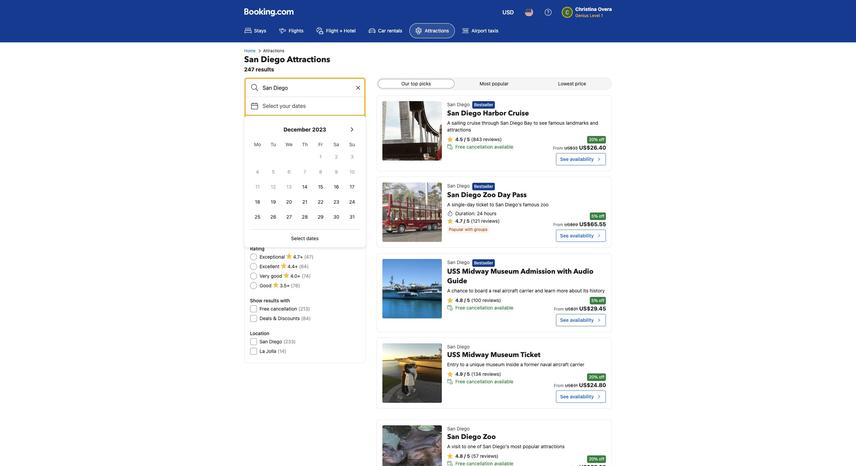 Task type: vqa. For each thing, say whether or not it's contained in the screenshot.
The Am
no



Task type: describe. For each thing, give the bounding box(es) containing it.
5 for san diego harbor cruise
[[467, 136, 470, 142]]

26 December 2023 checkbox
[[265, 210, 281, 224]]

bestseller for harbor
[[474, 102, 493, 107]]

4.8 / 5 (57 reviews)
[[455, 453, 499, 459]]

airport taxis link
[[456, 23, 504, 38]]

availability for san diego harbor cruise
[[570, 156, 594, 162]]

available for midway
[[494, 379, 513, 384]]

diego up single-
[[457, 183, 470, 189]]

reviews) for midway
[[483, 371, 501, 377]]

zoo inside san diego zoo day pass a single-day ticket to san diego's famous zoo
[[483, 190, 496, 199]]

28 December 2023 checkbox
[[297, 210, 313, 224]]

learn
[[544, 288, 555, 293]]

flights
[[289, 28, 304, 33]]

san diego san diego zoo a visit to one of san diego's most popular attractions
[[447, 426, 565, 449]]

off for uss midway museum admission with audio guide
[[599, 298, 604, 303]]

diego up la jolla (14)
[[269, 339, 282, 345]]

/ for museum
[[464, 297, 466, 303]]

to inside san diego san diego zoo a visit to one of san diego's most popular attractions
[[462, 444, 466, 449]]

5 left (121
[[467, 218, 470, 224]]

4 December 2023 checkbox
[[250, 165, 265, 179]]

/ for san
[[464, 453, 466, 459]]

from for uss midway museum ticket
[[554, 383, 564, 388]]

free cancellation (213)
[[260, 306, 310, 312]]

midway inside san diego uss midway museum ticket entry to a unique museum inside a former naval aircraft carrier
[[462, 350, 489, 359]]

your
[[280, 103, 291, 109]]

workshops & classes (3)
[[260, 231, 314, 237]]

25 December 2023 checkbox
[[250, 210, 265, 224]]

aircraft inside san diego uss midway museum ticket entry to a unique museum inside a former naval aircraft carrier
[[553, 362, 569, 367]]

19
[[271, 199, 276, 205]]

san diego harbor cruise image
[[382, 101, 442, 161]]

reviews) down hours
[[481, 218, 500, 224]]

(121
[[471, 218, 480, 224]]

see availability for san diego zoo day pass
[[560, 233, 594, 239]]

results inside san diego attractions 247 results
[[256, 66, 274, 72]]

nature & outdoor (63)
[[260, 183, 309, 189]]

31
[[350, 214, 355, 220]]

of
[[477, 444, 482, 449]]

1 December 2023 checkbox
[[313, 150, 329, 164]]

guide
[[447, 276, 467, 286]]

about
[[569, 288, 582, 293]]

select for select dates
[[291, 236, 305, 241]]

see availability for uss midway museum ticket
[[560, 394, 594, 399]]

classes
[[290, 231, 307, 237]]

harbor
[[483, 109, 506, 118]]

28
[[302, 214, 308, 220]]

23 December 2023 checkbox
[[329, 195, 344, 209]]

off for san diego harbor cruise
[[599, 137, 604, 142]]

bestseller for zoo
[[474, 184, 493, 189]]

us$69
[[565, 222, 578, 227]]

food & drink (14)
[[260, 212, 298, 217]]

a inside san diego zoo day pass a single-day ticket to san diego's famous zoo
[[447, 202, 450, 207]]

to inside san diego uss midway museum ticket entry to a unique museum inside a former naval aircraft carrier
[[460, 362, 465, 367]]

history
[[590, 288, 605, 293]]

a inside "san diego harbor cruise a sailing cruise through san diego bay to see famous landmarks and attractions"
[[447, 120, 450, 126]]

san diego (233)
[[260, 339, 296, 345]]

diego down 'cruise'
[[510, 120, 523, 126]]

29 December 2023 checkbox
[[313, 210, 329, 224]]

select for select your dates
[[263, 103, 278, 109]]

1 vertical spatial 24
[[477, 210, 483, 216]]

17
[[350, 184, 355, 190]]

(84)
[[301, 315, 311, 321]]

5% off from us$31 us$29.45
[[554, 298, 606, 312]]

17 December 2023 checkbox
[[344, 180, 360, 194]]

flights link
[[273, 23, 309, 38]]

th
[[302, 142, 308, 147]]

its
[[583, 288, 589, 293]]

to inside san diego zoo day pass a single-day ticket to san diego's famous zoo
[[490, 202, 494, 207]]

3 20% from the top
[[589, 457, 598, 462]]

5 for uss midway museum admission with audio guide
[[467, 297, 470, 303]]

museum inside san diego uss midway museum ticket entry to a unique museum inside a former naval aircraft carrier
[[491, 350, 519, 359]]

san diego harbor cruise a sailing cruise through san diego bay to see famous landmarks and attractions
[[447, 109, 598, 133]]

4.8 / 5 (100 reviews)
[[455, 297, 501, 303]]

diego inside san diego uss midway museum ticket entry to a unique museum inside a former naval aircraft carrier
[[457, 344, 470, 350]]

free for san diego harbor cruise
[[455, 144, 465, 150]]

0 horizontal spatial with
[[280, 298, 290, 304]]

aircraft inside the uss midway museum admission with audio guide a chance to board a real aircraft carrier and learn more about its history
[[502, 288, 518, 293]]

20% off from us$33 us$26.40
[[553, 137, 606, 151]]

famous inside san diego zoo day pass a single-day ticket to san diego's famous zoo
[[523, 202, 539, 207]]

very
[[260, 273, 270, 279]]

la
[[260, 348, 265, 354]]

(57
[[471, 453, 479, 459]]

search
[[296, 121, 314, 127]]

21 December 2023 checkbox
[[297, 195, 313, 209]]

museums,
[[260, 202, 282, 208]]

mo
[[254, 142, 261, 147]]

0 vertical spatial attractions
[[425, 28, 449, 33]]

groups
[[474, 227, 488, 232]]

see for san diego zoo day pass
[[560, 233, 569, 239]]

attractions inside san diego san diego zoo a visit to one of san diego's most popular attractions
[[541, 444, 565, 449]]

popular inside san diego san diego zoo a visit to one of san diego's most popular attractions
[[523, 444, 540, 449]]

0 horizontal spatial popular
[[492, 81, 509, 86]]

off for san diego zoo day pass
[[599, 214, 604, 219]]

la jolla (14)
[[260, 348, 286, 354]]

lowest price
[[558, 81, 586, 86]]

free for uss midway museum admission with audio guide
[[455, 305, 465, 311]]

4.5 / 5 (843 reviews)
[[455, 136, 502, 142]]

4.7 / 5 (121 reviews)
[[455, 218, 500, 224]]

/ for uss
[[464, 371, 466, 377]]

carrier inside the uss midway museum admission with audio guide a chance to board a real aircraft carrier and learn more about its history
[[519, 288, 534, 293]]

san diego for san diego harbor cruise
[[447, 102, 470, 107]]

travel
[[260, 221, 273, 227]]

5% off from us$69 us$65.55
[[553, 214, 606, 227]]

cancellation for harbor
[[467, 144, 493, 150]]

san inside san diego attractions 247 results
[[244, 54, 259, 65]]

20% for uss midway museum ticket
[[589, 374, 598, 380]]

1 vertical spatial attractions
[[263, 48, 284, 53]]

31 December 2023 checkbox
[[344, 210, 360, 224]]

visit
[[452, 444, 461, 449]]

20 December 2023 checkbox
[[281, 195, 297, 209]]

landmarks
[[566, 120, 589, 126]]

single-
[[452, 202, 467, 207]]

zoo
[[541, 202, 549, 207]]

your account menu christina overa genius level 1 element
[[562, 3, 615, 19]]

7 December 2023 checkbox
[[297, 165, 313, 179]]

reviews) for admission
[[483, 297, 501, 303]]

see availability for uss midway museum admission with audio guide
[[560, 317, 594, 323]]

a inside the uss midway museum admission with audio guide a chance to board a real aircraft carrier and learn more about its history
[[447, 288, 450, 293]]

bestseller for museum
[[474, 260, 493, 265]]

13 December 2023 checkbox
[[281, 180, 297, 194]]

free for uss midway museum ticket
[[455, 379, 465, 384]]

off for uss midway museum ticket
[[599, 374, 604, 380]]

more
[[557, 288, 568, 293]]

Where are you going? search field
[[246, 79, 364, 97]]

nature
[[260, 183, 275, 189]]

cruise
[[508, 109, 529, 118]]

22 December 2023 checkbox
[[313, 195, 329, 209]]

day
[[467, 202, 475, 207]]

real
[[493, 288, 501, 293]]

& for drink
[[272, 212, 275, 217]]

most
[[480, 81, 491, 86]]

tours (89)
[[260, 173, 283, 179]]

most popular
[[480, 81, 509, 86]]

diego up visit
[[457, 426, 470, 432]]

(64)
[[299, 264, 309, 269]]

flight + hotel
[[326, 28, 356, 33]]

free cancellation available for entry
[[455, 379, 513, 384]]

to inside the uss midway museum admission with audio guide a chance to board a real aircraft carrier and learn more about its history
[[469, 288, 474, 293]]

25
[[255, 214, 260, 220]]

11
[[255, 184, 260, 190]]

5% for uss midway museum admission with audio guide
[[592, 298, 598, 303]]

/ right 4.7
[[464, 218, 465, 224]]

19 December 2023 checkbox
[[265, 195, 281, 209]]

6
[[288, 169, 291, 175]]

uss midway museum ticket image
[[382, 343, 442, 403]]

4.4+
[[288, 264, 298, 269]]

with inside the uss midway museum admission with audio guide a chance to board a real aircraft carrier and learn more about its history
[[557, 267, 572, 276]]

15
[[318, 184, 323, 190]]

2 December 2023 checkbox
[[329, 150, 344, 164]]

christina
[[575, 6, 597, 12]]

24 inside option
[[349, 199, 355, 205]]

san diego for uss midway museum admission with audio guide
[[447, 260, 470, 265]]

sailing
[[452, 120, 466, 126]]

reviews) for cruise
[[483, 136, 502, 142]]

3 December 2023 checkbox
[[344, 150, 360, 164]]

museum inside the uss midway museum admission with audio guide a chance to board a real aircraft carrier and learn more about its history
[[491, 267, 519, 276]]

attractions link
[[409, 23, 455, 38]]

popular with groups
[[449, 227, 488, 232]]

december
[[284, 126, 311, 133]]

4.5
[[455, 136, 463, 142]]

5 for uss midway museum ticket
[[467, 371, 470, 377]]

(843
[[471, 136, 482, 142]]

(34)
[[316, 202, 326, 208]]

car rentals
[[378, 28, 402, 33]]



Task type: locate. For each thing, give the bounding box(es) containing it.
18 December 2023 checkbox
[[250, 195, 265, 209]]

airport
[[472, 28, 487, 33]]

unique
[[470, 362, 485, 367]]

uss inside san diego uss midway museum ticket entry to a unique museum inside a former naval aircraft carrier
[[447, 350, 460, 359]]

0 vertical spatial zoo
[[483, 190, 496, 199]]

0 horizontal spatial and
[[535, 288, 543, 293]]

1 horizontal spatial (14)
[[289, 212, 298, 217]]

1 vertical spatial dates
[[306, 236, 319, 241]]

rentals down the 28
[[298, 221, 313, 227]]

2 vertical spatial attractions
[[287, 54, 330, 65]]

to up hours
[[490, 202, 494, 207]]

see down us$69
[[560, 233, 569, 239]]

& down travel services & rentals (6)
[[286, 231, 289, 237]]

13
[[287, 184, 292, 190]]

5 off from the top
[[599, 457, 604, 462]]

a inside the uss midway museum admission with audio guide a chance to board a real aircraft carrier and learn more about its history
[[489, 288, 492, 293]]

famous right see on the top of page
[[548, 120, 565, 126]]

3 off from the top
[[599, 298, 604, 303]]

free cancellation available for cruise
[[455, 144, 513, 150]]

us$31 for uss midway museum ticket
[[565, 383, 578, 388]]

ticket
[[521, 350, 541, 359]]

zoo inside san diego san diego zoo a visit to one of san diego's most popular attractions
[[483, 432, 496, 441]]

san inside san diego uss midway museum ticket entry to a unique museum inside a former naval aircraft carrier
[[447, 344, 456, 350]]

bestseller up harbor
[[474, 102, 493, 107]]

0 horizontal spatial (14)
[[278, 348, 286, 354]]

1 midway from the top
[[462, 267, 489, 276]]

aircraft
[[502, 288, 518, 293], [553, 362, 569, 367]]

picks
[[419, 81, 431, 86]]

5% inside 5% off from us$69 us$65.55
[[592, 214, 598, 219]]

a inside san diego san diego zoo a visit to one of san diego's most popular attractions
[[447, 444, 450, 449]]

from inside 20% off from us$33 us$26.40
[[553, 146, 563, 151]]

diego's inside san diego san diego zoo a visit to one of san diego's most popular attractions
[[493, 444, 509, 449]]

16 December 2023 checkbox
[[329, 180, 344, 194]]

0 vertical spatial 4.8
[[455, 297, 463, 303]]

filter
[[250, 146, 264, 152]]

0 horizontal spatial select
[[263, 103, 278, 109]]

diego up one
[[461, 432, 481, 441]]

availability for san diego zoo day pass
[[570, 233, 594, 239]]

results right "show"
[[264, 298, 279, 304]]

1 vertical spatial popular
[[523, 444, 540, 449]]

1 horizontal spatial a
[[489, 288, 492, 293]]

diego up sailing
[[457, 102, 470, 107]]

midway inside the uss midway museum admission with audio guide a chance to board a real aircraft carrier and learn more about its history
[[462, 267, 489, 276]]

5 left (100 at the right of the page
[[467, 297, 470, 303]]

and inside the uss midway museum admission with audio guide a chance to board a real aircraft carrier and learn more about its history
[[535, 288, 543, 293]]

7
[[304, 169, 306, 175]]

popular right most
[[492, 81, 509, 86]]

see availability down us$69
[[560, 233, 594, 239]]

1 zoo from the top
[[483, 190, 496, 199]]

0 vertical spatial attractions
[[447, 127, 471, 133]]

available down real
[[494, 305, 513, 311]]

from left us$69
[[553, 222, 563, 227]]

to left board
[[469, 288, 474, 293]]

free
[[455, 144, 465, 150], [455, 305, 465, 311], [260, 306, 269, 312], [455, 379, 465, 384]]

free cancellation available down 4.8 / 5 (100 reviews)
[[455, 305, 513, 311]]

carrier down admission
[[519, 288, 534, 293]]

diego up "entry"
[[457, 344, 470, 350]]

27 December 2023 checkbox
[[281, 210, 297, 224]]

0 vertical spatial museum
[[491, 267, 519, 276]]

2 availability from the top
[[570, 233, 594, 239]]

and inside "san diego harbor cruise a sailing cruise through san diego bay to see famous landmarks and attractions"
[[590, 120, 598, 126]]

2 vertical spatial available
[[494, 379, 513, 384]]

20% inside 20% off from us$33 us$26.40
[[589, 137, 598, 142]]

20% off
[[589, 457, 604, 462]]

1 vertical spatial 20%
[[589, 374, 598, 380]]

0 vertical spatial dates
[[292, 103, 306, 109]]

dates
[[292, 103, 306, 109], [306, 236, 319, 241]]

14 December 2023 checkbox
[[297, 180, 313, 194]]

0 vertical spatial (14)
[[289, 212, 298, 217]]

diego's inside san diego zoo day pass a single-day ticket to san diego's famous zoo
[[505, 202, 522, 207]]

car rentals link
[[363, 23, 408, 38]]

off
[[599, 137, 604, 142], [599, 214, 604, 219], [599, 298, 604, 303], [599, 374, 604, 380], [599, 457, 604, 462]]

a left single-
[[447, 202, 450, 207]]

1 bestseller from the top
[[474, 102, 493, 107]]

(14) down museums, arts, & culture (34)
[[289, 212, 298, 217]]

0 vertical spatial results
[[256, 66, 274, 72]]

24 December 2023 checkbox
[[344, 195, 360, 209]]

san diego for san diego zoo day pass
[[447, 183, 470, 189]]

1 vertical spatial us$31
[[565, 383, 578, 388]]

2 see availability from the top
[[560, 233, 594, 239]]

0 vertical spatial and
[[590, 120, 598, 126]]

0 vertical spatial with
[[465, 227, 473, 232]]

museum up inside
[[491, 350, 519, 359]]

flight
[[326, 28, 338, 33]]

to inside "san diego harbor cruise a sailing cruise through san diego bay to see famous landmarks and attractions"
[[534, 120, 538, 126]]

see availability down 5% off from us$31 us$29.45
[[560, 317, 594, 323]]

rating
[[250, 246, 265, 252]]

1 horizontal spatial attractions
[[287, 54, 330, 65]]

1 20% from the top
[[589, 137, 598, 142]]

attractions inside "san diego harbor cruise a sailing cruise through san diego bay to see famous landmarks and attractions"
[[447, 127, 471, 133]]

1 museum from the top
[[491, 267, 519, 276]]

/ right 4.9
[[464, 371, 466, 377]]

& for discounts
[[273, 315, 277, 321]]

& for classes
[[286, 231, 289, 237]]

2 see from the top
[[560, 233, 569, 239]]

results right 247
[[256, 66, 274, 72]]

2 4.8 from the top
[[455, 453, 463, 459]]

1 available from the top
[[494, 144, 513, 150]]

uss midway museum admission with audio guide image
[[382, 259, 442, 319]]

bestseller up ticket in the top right of the page
[[474, 184, 493, 189]]

2 horizontal spatial with
[[557, 267, 572, 276]]

san diego zoo image
[[382, 425, 442, 466]]

us$31 inside 5% off from us$31 us$29.45
[[565, 306, 578, 312]]

2 5% from the top
[[592, 298, 598, 303]]

5% for san diego zoo day pass
[[592, 214, 598, 219]]

30 December 2023 checkbox
[[329, 210, 344, 224]]

inside
[[506, 362, 519, 367]]

4 availability from the top
[[570, 394, 594, 399]]

11 December 2023 checkbox
[[250, 180, 265, 194]]

1 horizontal spatial with
[[465, 227, 473, 232]]

to right "entry"
[[460, 362, 465, 367]]

diego up guide
[[457, 260, 470, 265]]

0 vertical spatial 1
[[601, 13, 603, 18]]

with down (121
[[465, 227, 473, 232]]

diego up the cruise
[[461, 109, 481, 118]]

cancellation for museum
[[467, 305, 493, 311]]

0 horizontal spatial dates
[[292, 103, 306, 109]]

5 for san diego zoo
[[467, 453, 470, 459]]

1 horizontal spatial dates
[[306, 236, 319, 241]]

2 horizontal spatial attractions
[[425, 28, 449, 33]]

5 left (843
[[467, 136, 470, 142]]

sa
[[334, 142, 339, 147]]

29
[[318, 214, 324, 220]]

see down 5% off from us$31 us$29.45
[[560, 317, 569, 323]]

4.9 / 5 (134 reviews)
[[455, 371, 501, 377]]

to left see on the top of page
[[534, 120, 538, 126]]

a right inside
[[520, 362, 523, 367]]

16
[[334, 184, 339, 190]]

cancellation down 4.9 / 5 (134 reviews)
[[467, 379, 493, 384]]

taxis
[[488, 28, 499, 33]]

pass
[[512, 190, 527, 199]]

with left "audio"
[[557, 267, 572, 276]]

1 horizontal spatial select
[[291, 236, 305, 241]]

1 vertical spatial diego's
[[493, 444, 509, 449]]

deals & discounts (84)
[[260, 315, 311, 321]]

reviews) right (843
[[483, 136, 502, 142]]

off inside 20% off from us$33 us$26.40
[[599, 137, 604, 142]]

1 horizontal spatial and
[[590, 120, 598, 126]]

1 vertical spatial 1
[[320, 154, 322, 160]]

30
[[333, 214, 339, 220]]

1 vertical spatial san diego
[[447, 183, 470, 189]]

2 a from the top
[[447, 202, 450, 207]]

tu
[[271, 142, 276, 147]]

booking.com image
[[244, 8, 293, 16]]

uss inside the uss midway museum admission with audio guide a chance to board a real aircraft carrier and learn more about its history
[[447, 267, 460, 276]]

san diego zoo day pass image
[[382, 183, 442, 242]]

free down 4.9
[[455, 379, 465, 384]]

0 horizontal spatial 1
[[320, 154, 322, 160]]

from for san diego zoo day pass
[[553, 222, 563, 227]]

1 horizontal spatial 24
[[477, 210, 483, 216]]

location
[[250, 331, 269, 336]]

uss up guide
[[447, 267, 460, 276]]

(233)
[[283, 339, 296, 345]]

1 horizontal spatial attractions
[[541, 444, 565, 449]]

2 museum from the top
[[491, 350, 519, 359]]

5% up us$29.45 on the bottom right
[[592, 298, 598, 303]]

from for uss midway museum admission with audio guide
[[554, 306, 564, 312]]

availability down 20% off from us$31 us$24.80
[[570, 394, 594, 399]]

0 vertical spatial midway
[[462, 267, 489, 276]]

15 December 2023 checkbox
[[313, 180, 329, 194]]

popular
[[492, 81, 509, 86], [523, 444, 540, 449]]

0 horizontal spatial carrier
[[519, 288, 534, 293]]

diego inside san diego attractions 247 results
[[261, 54, 285, 65]]

san diego zoo day pass a single-day ticket to san diego's famous zoo
[[447, 190, 549, 207]]

0 vertical spatial rentals
[[387, 28, 402, 33]]

dates down (6) on the top left of the page
[[306, 236, 319, 241]]

4.9
[[455, 371, 463, 377]]

2 san diego from the top
[[447, 183, 470, 189]]

1 vertical spatial rentals
[[298, 221, 313, 227]]

1 horizontal spatial popular
[[523, 444, 540, 449]]

from for san diego harbor cruise
[[553, 146, 563, 151]]

cruise
[[467, 120, 481, 126]]

1 horizontal spatial carrier
[[570, 362, 584, 367]]

grid
[[250, 138, 360, 224]]

1 horizontal spatial famous
[[548, 120, 565, 126]]

8 December 2023 checkbox
[[313, 165, 329, 179]]

20% inside 20% off from us$31 us$24.80
[[589, 374, 598, 380]]

3.5+
[[280, 283, 290, 288]]

& down (89)
[[276, 183, 279, 189]]

0 vertical spatial 5%
[[592, 214, 598, 219]]

5 left "(57"
[[467, 453, 470, 459]]

5% inside 5% off from us$31 us$29.45
[[592, 298, 598, 303]]

zoo up ticket in the top right of the page
[[483, 190, 496, 199]]

2 vertical spatial with
[[280, 298, 290, 304]]

4.8 down chance at the right
[[455, 297, 463, 303]]

4 a from the top
[[447, 444, 450, 449]]

5 inside option
[[272, 169, 275, 175]]

2 zoo from the top
[[483, 432, 496, 441]]

5 December 2023 checkbox
[[265, 165, 281, 179]]

0 vertical spatial us$31
[[565, 306, 578, 312]]

available down 4.5 / 5 (843 reviews)
[[494, 144, 513, 150]]

select dates
[[291, 236, 319, 241]]

2 vertical spatial san diego
[[447, 260, 470, 265]]

free down chance at the right
[[455, 305, 465, 311]]

2 horizontal spatial a
[[520, 362, 523, 367]]

1 free cancellation available from the top
[[455, 144, 513, 150]]

from
[[553, 146, 563, 151], [553, 222, 563, 227], [554, 306, 564, 312], [554, 383, 564, 388]]

0 vertical spatial popular
[[492, 81, 509, 86]]

chance
[[452, 288, 468, 293]]

availability down 5% off from us$31 us$29.45
[[570, 317, 594, 323]]

1 down overa
[[601, 13, 603, 18]]

airport taxis
[[472, 28, 499, 33]]

2 vertical spatial free cancellation available
[[455, 379, 513, 384]]

san diego attractions 247 results
[[244, 54, 330, 72]]

0 horizontal spatial attractions
[[263, 48, 284, 53]]

select your dates
[[263, 103, 306, 109]]

2
[[335, 154, 338, 160]]

exceptional
[[260, 254, 285, 260]]

availability down 20% off from us$33 us$26.40
[[570, 156, 594, 162]]

carrier up 20% off from us$31 us$24.80
[[570, 362, 584, 367]]

see for san diego harbor cruise
[[560, 156, 569, 162]]

3 availability from the top
[[570, 317, 594, 323]]

4 see availability from the top
[[560, 394, 594, 399]]

we
[[286, 142, 293, 147]]

0 vertical spatial diego's
[[505, 202, 522, 207]]

day
[[498, 190, 511, 199]]

1 vertical spatial museum
[[491, 350, 519, 359]]

12
[[271, 184, 276, 190]]

2 vertical spatial bestseller
[[474, 260, 493, 265]]

& left the "drink"
[[272, 212, 275, 217]]

1 see availability from the top
[[560, 156, 594, 162]]

us$33
[[564, 146, 578, 151]]

excellent
[[260, 264, 279, 269]]

availability for uss midway museum ticket
[[570, 394, 594, 399]]

1 availability from the top
[[570, 156, 594, 162]]

5 left (134
[[467, 371, 470, 377]]

1 inside christina overa genius level 1
[[601, 13, 603, 18]]

0 vertical spatial 24
[[349, 199, 355, 205]]

3 see availability from the top
[[560, 317, 594, 323]]

midway up unique
[[462, 350, 489, 359]]

1 vertical spatial results
[[264, 298, 279, 304]]

0 vertical spatial select
[[263, 103, 278, 109]]

1 vertical spatial and
[[535, 288, 543, 293]]

4 off from the top
[[599, 374, 604, 380]]

good
[[260, 283, 272, 288]]

good
[[271, 273, 282, 279]]

san diego up single-
[[447, 183, 470, 189]]

0 vertical spatial 20%
[[589, 137, 598, 142]]

1 inside option
[[320, 154, 322, 160]]

12 December 2023 checkbox
[[265, 180, 281, 194]]

us$31 inside 20% off from us$31 us$24.80
[[565, 383, 578, 388]]

4.8 for guide
[[455, 297, 463, 303]]

san
[[244, 54, 259, 65], [447, 102, 456, 107], [447, 109, 459, 118], [500, 120, 509, 126], [447, 183, 456, 189], [447, 190, 459, 199], [495, 202, 504, 207], [447, 260, 456, 265], [260, 339, 268, 345], [447, 344, 456, 350], [447, 426, 456, 432], [447, 432, 459, 441], [483, 444, 491, 449]]

museums, arts, & culture (34)
[[260, 202, 326, 208]]

us$26.40
[[579, 145, 606, 151]]

with
[[465, 227, 473, 232], [557, 267, 572, 276], [280, 298, 290, 304]]

1 vertical spatial free cancellation available
[[455, 305, 513, 311]]

4.8
[[455, 297, 463, 303], [455, 453, 463, 459]]

cancellation up deals & discounts (84)
[[271, 306, 297, 312]]

0 horizontal spatial aircraft
[[502, 288, 518, 293]]

from inside 5% off from us$69 us$65.55
[[553, 222, 563, 227]]

attractions inside san diego attractions 247 results
[[287, 54, 330, 65]]

diego right home link
[[261, 54, 285, 65]]

diego's for zoo
[[493, 444, 509, 449]]

available down museum
[[494, 379, 513, 384]]

1 vertical spatial zoo
[[483, 432, 496, 441]]

2 vertical spatial 20%
[[589, 457, 598, 462]]

6 December 2023 checkbox
[[281, 165, 297, 179]]

0 vertical spatial available
[[494, 144, 513, 150]]

/ for harbor
[[464, 136, 466, 142]]

rentals right 'car'
[[387, 28, 402, 33]]

available for cruise
[[494, 144, 513, 150]]

1 horizontal spatial aircraft
[[553, 362, 569, 367]]

home
[[244, 48, 256, 53]]

museum up real
[[491, 267, 519, 276]]

bay
[[524, 120, 532, 126]]

and for cruise
[[590, 120, 598, 126]]

uss midway museum admission with audio guide a chance to board a real aircraft carrier and learn more about its history
[[447, 267, 605, 293]]

1 vertical spatial midway
[[462, 350, 489, 359]]

26
[[270, 214, 276, 220]]

1 vertical spatial available
[[494, 305, 513, 311]]

free up deals
[[260, 306, 269, 312]]

2 free cancellation available from the top
[[455, 305, 513, 311]]

our
[[401, 81, 410, 86]]

2 available from the top
[[494, 305, 513, 311]]

1 vertical spatial with
[[557, 267, 572, 276]]

1 down fr
[[320, 154, 322, 160]]

1 vertical spatial select
[[291, 236, 305, 241]]

5 right tours
[[272, 169, 275, 175]]

2 midway from the top
[[462, 350, 489, 359]]

1 san diego from the top
[[447, 102, 470, 107]]

and for admission
[[535, 288, 543, 293]]

level
[[590, 13, 600, 18]]

2 bestseller from the top
[[474, 184, 493, 189]]

1 us$31 from the top
[[565, 306, 578, 312]]

/ right the 4.5
[[464, 136, 466, 142]]

off inside 20% off from us$31 us$24.80
[[599, 374, 604, 380]]

off inside 5% off from us$69 us$65.55
[[599, 214, 604, 219]]

0 vertical spatial bestseller
[[474, 102, 493, 107]]

0 horizontal spatial attractions
[[447, 127, 471, 133]]

midway
[[462, 267, 489, 276], [462, 350, 489, 359]]

9 December 2023 checkbox
[[329, 165, 344, 179]]

2 uss from the top
[[447, 350, 460, 359]]

0 horizontal spatial famous
[[523, 202, 539, 207]]

21
[[302, 199, 307, 205]]

jolla
[[266, 348, 276, 354]]

1 vertical spatial aircraft
[[553, 362, 569, 367]]

1 horizontal spatial 1
[[601, 13, 603, 18]]

diego inside san diego zoo day pass a single-day ticket to san diego's famous zoo
[[461, 190, 481, 199]]

hotel
[[344, 28, 356, 33]]

and right 'landmarks'
[[590, 120, 598, 126]]

availability for uss midway museum admission with audio guide
[[570, 317, 594, 323]]

to left one
[[462, 444, 466, 449]]

1 horizontal spatial rentals
[[387, 28, 402, 33]]

grid containing mo
[[250, 138, 360, 224]]

0 vertical spatial free cancellation available
[[455, 144, 513, 150]]

(74)
[[302, 273, 311, 279]]

us$31 left us$24.80 at the bottom right of page
[[565, 383, 578, 388]]

reviews) for diego
[[480, 453, 499, 459]]

1 a from the top
[[447, 120, 450, 126]]

1 vertical spatial uss
[[447, 350, 460, 359]]

& right the 'arts,'
[[295, 202, 298, 208]]

3 free cancellation available from the top
[[455, 379, 513, 384]]

(89)
[[273, 173, 283, 179]]

popular
[[449, 227, 464, 232]]

diego's for pass
[[505, 202, 522, 207]]

us$29.45
[[579, 305, 606, 312]]

1 off from the top
[[599, 137, 604, 142]]

from down the more
[[554, 306, 564, 312]]

see for uss midway museum ticket
[[560, 394, 569, 399]]

to
[[534, 120, 538, 126], [490, 202, 494, 207], [469, 288, 474, 293], [460, 362, 465, 367], [462, 444, 466, 449]]

famous left zoo
[[523, 202, 539, 207]]

1 vertical spatial attractions
[[541, 444, 565, 449]]

san diego up guide
[[447, 260, 470, 265]]

& for outdoor
[[276, 183, 279, 189]]

see for uss midway museum admission with audio guide
[[560, 317, 569, 323]]

reviews)
[[483, 136, 502, 142], [481, 218, 500, 224], [483, 297, 501, 303], [483, 371, 501, 377], [480, 453, 499, 459]]

cancellation for uss
[[467, 379, 493, 384]]

(47)
[[304, 254, 314, 260]]

1 vertical spatial famous
[[523, 202, 539, 207]]

2 off from the top
[[599, 214, 604, 219]]

and left learn
[[535, 288, 543, 293]]

reviews) down real
[[483, 297, 501, 303]]

3 bestseller from the top
[[474, 260, 493, 265]]

27
[[286, 214, 292, 220]]

1 uss from the top
[[447, 267, 460, 276]]

a left sailing
[[447, 120, 450, 126]]

3 san diego from the top
[[447, 260, 470, 265]]

0 vertical spatial carrier
[[519, 288, 534, 293]]

zoo up 4.8 / 5 (57 reviews)
[[483, 432, 496, 441]]

1 4.8 from the top
[[455, 297, 463, 303]]

show
[[250, 298, 262, 304]]

20% for san diego harbor cruise
[[589, 137, 598, 142]]

(213)
[[299, 306, 310, 312]]

available
[[494, 144, 513, 150], [494, 305, 513, 311], [494, 379, 513, 384]]

free cancellation available for guide
[[455, 305, 513, 311]]

3 a from the top
[[447, 288, 450, 293]]

0 horizontal spatial rentals
[[298, 221, 313, 227]]

10 December 2023 checkbox
[[344, 165, 360, 179]]

1 vertical spatial carrier
[[570, 362, 584, 367]]

reviews) down of
[[480, 453, 499, 459]]

popular right the most
[[523, 444, 540, 449]]

free cancellation available down 4.5 / 5 (843 reviews)
[[455, 144, 513, 150]]

4.8 for visit
[[455, 453, 463, 459]]

3 see from the top
[[560, 317, 569, 323]]

free cancellation available down 4.9 / 5 (134 reviews)
[[455, 379, 513, 384]]

see availability for san diego harbor cruise
[[560, 156, 594, 162]]

2 20% from the top
[[589, 374, 598, 380]]

a left unique
[[466, 362, 468, 367]]

(6)
[[315, 221, 321, 227]]

free cancellation available
[[455, 144, 513, 150], [455, 305, 513, 311], [455, 379, 513, 384]]

1 vertical spatial bestseller
[[474, 184, 493, 189]]

0 vertical spatial aircraft
[[502, 288, 518, 293]]

carrier inside san diego uss midway museum ticket entry to a unique museum inside a former naval aircraft carrier
[[570, 362, 584, 367]]

from inside 5% off from us$31 us$29.45
[[554, 306, 564, 312]]

/ down chance at the right
[[464, 297, 466, 303]]

from inside 20% off from us$31 us$24.80
[[554, 383, 564, 388]]

1 vertical spatial 5%
[[592, 298, 598, 303]]

18
[[255, 199, 260, 205]]

from left us$33
[[553, 146, 563, 151]]

4 see from the top
[[560, 394, 569, 399]]

cancellation down 4.8 / 5 (100 reviews)
[[467, 305, 493, 311]]

midway up board
[[462, 267, 489, 276]]

off inside 5% off from us$31 us$29.45
[[599, 298, 604, 303]]

available for admission
[[494, 305, 513, 311]]

1 5% from the top
[[592, 214, 598, 219]]

us$31 for uss midway museum admission with audio guide
[[565, 306, 578, 312]]

2023
[[312, 126, 326, 133]]

availability down us$69
[[570, 233, 594, 239]]

2 us$31 from the top
[[565, 383, 578, 388]]

usd
[[503, 9, 514, 15]]

through
[[482, 120, 499, 126]]

1 see from the top
[[560, 156, 569, 162]]

0 horizontal spatial 24
[[349, 199, 355, 205]]

see down 20% off from us$31 us$24.80
[[560, 394, 569, 399]]

1 vertical spatial (14)
[[278, 348, 286, 354]]

select left 'your' on the top left of page
[[263, 103, 278, 109]]

0 vertical spatial famous
[[548, 120, 565, 126]]

0 vertical spatial san diego
[[447, 102, 470, 107]]

see
[[560, 156, 569, 162], [560, 233, 569, 239], [560, 317, 569, 323], [560, 394, 569, 399]]

& right deals
[[273, 315, 277, 321]]

0 vertical spatial uss
[[447, 267, 460, 276]]

famous inside "san diego harbor cruise a sailing cruise through san diego bay to see famous landmarks and attractions"
[[548, 120, 565, 126]]

stays link
[[239, 23, 272, 38]]

san diego up sailing
[[447, 102, 470, 107]]

diego's down pass
[[505, 202, 522, 207]]

0 horizontal spatial a
[[466, 362, 468, 367]]

us$31 down about
[[565, 306, 578, 312]]

diego's left the most
[[493, 444, 509, 449]]

& up classes
[[294, 221, 297, 227]]

1 vertical spatial 4.8
[[455, 453, 463, 459]]

uss up "entry"
[[447, 350, 460, 359]]

cancellation down 4.5 / 5 (843 reviews)
[[467, 144, 493, 150]]

3 available from the top
[[494, 379, 513, 384]]



